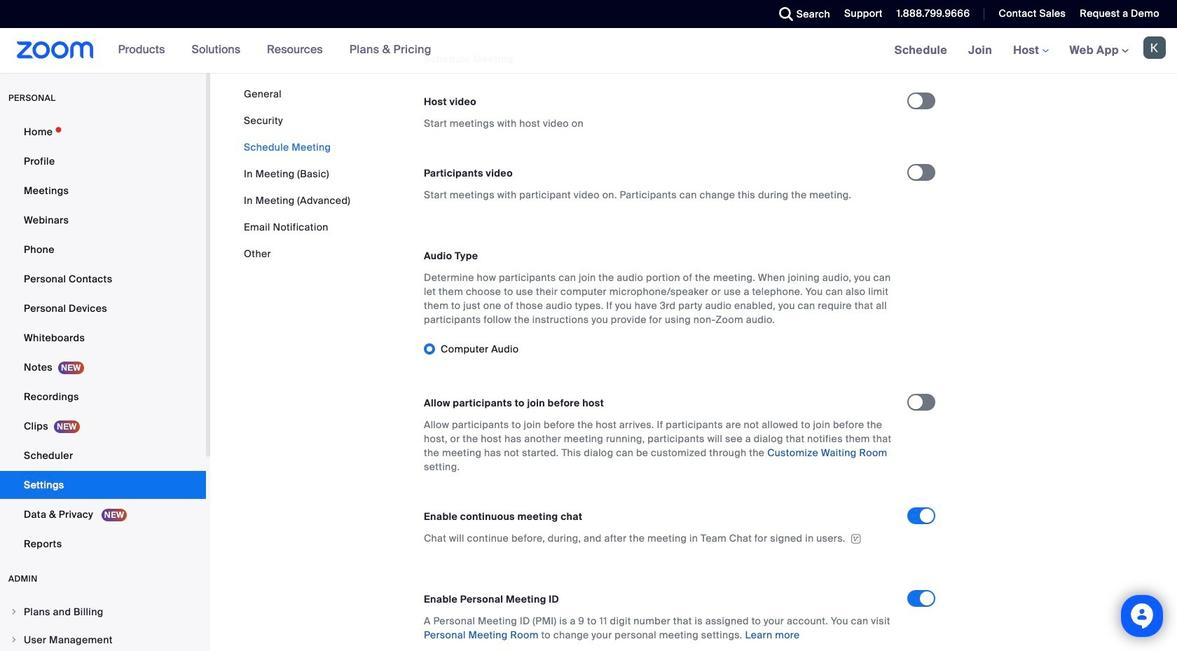 Task type: vqa. For each thing, say whether or not it's contained in the screenshot.
"10:30" to the right
no



Task type: describe. For each thing, give the bounding box(es) containing it.
zoom logo image
[[17, 41, 94, 59]]

product information navigation
[[108, 28, 442, 73]]

2 menu item from the top
[[0, 626, 206, 651]]

schedule meeting element
[[416, 48, 1140, 651]]

right image
[[10, 636, 18, 644]]

1 menu item from the top
[[0, 598, 206, 625]]



Task type: locate. For each thing, give the bounding box(es) containing it.
meetings navigation
[[884, 28, 1177, 74]]

admin menu menu
[[0, 598, 206, 651]]

menu item
[[0, 598, 206, 625], [0, 626, 206, 651]]

banner
[[0, 28, 1177, 74]]

profile picture image
[[1144, 36, 1166, 59]]

1 vertical spatial menu item
[[0, 626, 206, 651]]

personal menu menu
[[0, 118, 206, 559]]

0 vertical spatial menu item
[[0, 598, 206, 625]]

menu bar
[[244, 87, 350, 261]]

right image
[[10, 608, 18, 616]]



